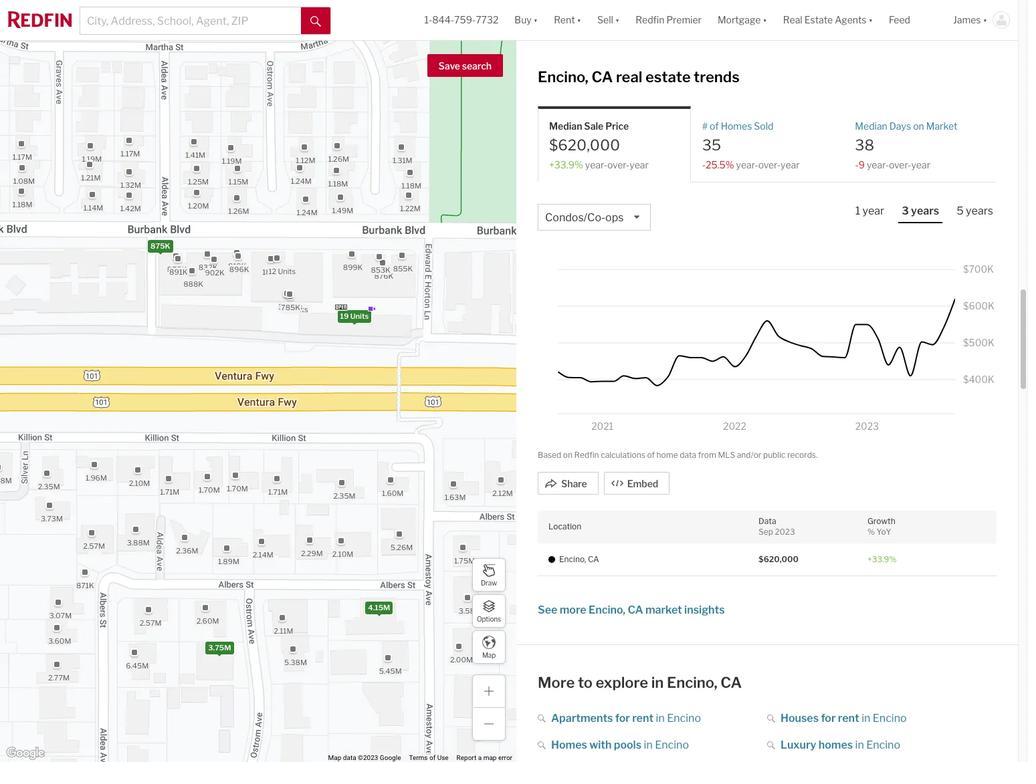 Task type: describe. For each thing, give the bounding box(es) containing it.
0 horizontal spatial 1.26m
[[228, 206, 249, 215]]

draw
[[481, 579, 497, 587]]

year inside median days on market 38 -9 year-over-year
[[912, 159, 931, 170]]

in for homes with pools in encino
[[644, 740, 653, 752]]

homes inside # of homes sold 35 -25.5% year-over-year
[[721, 121, 752, 132]]

891k
[[169, 267, 188, 276]]

over- for 38
[[889, 159, 912, 170]]

share button
[[538, 472, 599, 495]]

buy
[[515, 14, 532, 26]]

median sale price $620,000 +33.9% year-over-year
[[549, 121, 649, 170]]

1 horizontal spatial 2.35m
[[334, 491, 356, 501]]

844-
[[432, 14, 454, 26]]

1 horizontal spatial data
[[680, 451, 697, 461]]

6.45m
[[126, 662, 149, 671]]

price
[[606, 121, 629, 132]]

3.75m
[[208, 643, 231, 653]]

rent for apartments for rent
[[632, 713, 654, 726]]

a
[[478, 755, 482, 762]]

▾ for sell ▾
[[615, 14, 620, 26]]

1 horizontal spatial 1.17m
[[121, 149, 140, 159]]

5 years
[[957, 205, 994, 217]]

year- inside median sale price $620,000 +33.9% year-over-year
[[585, 159, 607, 170]]

1.22m
[[400, 204, 421, 213]]

for for houses
[[821, 713, 836, 726]]

encino right homes
[[867, 740, 901, 752]]

sell ▾ button
[[590, 0, 628, 40]]

875k
[[151, 241, 170, 251]]

3.07m
[[49, 611, 72, 621]]

data sep 2023
[[759, 516, 795, 538]]

0 horizontal spatial data
[[343, 755, 356, 762]]

1.41m
[[186, 151, 205, 160]]

over- for 35
[[759, 159, 781, 170]]

11 units
[[282, 305, 308, 314]]

mortgage ▾ button
[[710, 0, 775, 40]]

1 horizontal spatial of
[[647, 451, 655, 461]]

+33.9% inside median sale price $620,000 +33.9% year-over-year
[[549, 159, 583, 170]]

1-844-759-7732
[[424, 14, 499, 26]]

year- for 38
[[867, 159, 889, 170]]

google image
[[3, 745, 48, 763]]

1.63m
[[445, 493, 466, 502]]

premier
[[667, 14, 702, 26]]

mortgage ▾ button
[[718, 0, 767, 40]]

yoy
[[877, 527, 892, 538]]

real
[[783, 14, 803, 26]]

1 horizontal spatial 2.57m
[[140, 619, 162, 628]]

from
[[698, 451, 716, 461]]

map data ©2023 google
[[328, 755, 401, 762]]

1.75m
[[454, 557, 475, 566]]

1.20m
[[188, 201, 209, 210]]

sep
[[759, 527, 773, 538]]

units for 12 units
[[278, 267, 296, 276]]

1 horizontal spatial 1.18m
[[328, 179, 348, 189]]

1.08m
[[13, 176, 35, 186]]

days
[[890, 121, 911, 132]]

redfin premier button
[[628, 0, 710, 40]]

calculations
[[601, 451, 646, 461]]

and/or
[[737, 451, 762, 461]]

855k
[[393, 264, 413, 273]]

options
[[477, 615, 501, 623]]

draw button
[[472, 559, 506, 592]]

see
[[538, 604, 558, 617]]

houses
[[781, 713, 819, 726]]

map
[[484, 755, 497, 762]]

median for 38
[[855, 121, 888, 132]]

terms
[[409, 755, 428, 762]]

search
[[462, 60, 492, 72]]

based on redfin calculations of home data from mls and/or public records.
[[538, 451, 818, 461]]

3 for 3 years
[[902, 205, 909, 217]]

3.58m
[[459, 607, 482, 616]]

▾ for mortgage ▾
[[763, 14, 767, 26]]

year- for 35
[[736, 159, 759, 170]]

1 horizontal spatial 1.19m
[[222, 156, 242, 165]]

units for 19 units
[[350, 311, 369, 321]]

1-844-759-7732 link
[[424, 14, 499, 26]]

report a map error
[[457, 755, 513, 762]]

condos/co-
[[545, 211, 606, 224]]

0 vertical spatial 2.57m
[[83, 542, 105, 551]]

trends
[[694, 68, 740, 86]]

0 horizontal spatial 1.70m
[[199, 486, 220, 495]]

2.11m
[[274, 627, 293, 636]]

2 horizontal spatial 1.18m
[[402, 181, 422, 191]]

years for 5 years
[[966, 205, 994, 217]]

%
[[868, 527, 875, 538]]

rent
[[554, 14, 575, 26]]

3.60m
[[48, 637, 71, 646]]

see more encino, ca market insights link
[[538, 604, 725, 617]]

9
[[859, 159, 865, 170]]

data
[[759, 516, 776, 526]]

rent ▾
[[554, 14, 581, 26]]

25.5%
[[706, 159, 734, 170]]

1.60m
[[382, 489, 404, 498]]

map region
[[0, 0, 610, 763]]

5.26m
[[391, 543, 413, 553]]

terms of use link
[[409, 755, 449, 762]]

more
[[560, 604, 587, 617]]

▾ for rent ▾
[[577, 14, 581, 26]]

1 vertical spatial on
[[563, 451, 573, 461]]

with
[[590, 740, 612, 752]]

apartments for rent in encino
[[551, 713, 701, 726]]

encino for apartments for rent in encino
[[667, 713, 701, 726]]

rent for houses for rent
[[838, 713, 860, 726]]

in for apartments for rent in encino
[[656, 713, 665, 726]]

©2023
[[358, 755, 378, 762]]

1.15m
[[229, 177, 248, 186]]

buy ▾ button
[[515, 0, 538, 40]]

785k
[[281, 303, 300, 312]]

for for apartments
[[615, 713, 630, 726]]

19 units
[[340, 311, 369, 321]]

report a map error link
[[457, 755, 513, 762]]

save
[[439, 60, 460, 72]]

encino, ca
[[559, 555, 599, 565]]

luxury homes in encino
[[781, 740, 901, 752]]

encino for houses for rent in encino
[[873, 713, 907, 726]]

3 units
[[278, 302, 303, 312]]

more to explore in encino, ca
[[538, 675, 742, 692]]

explore
[[596, 675, 648, 692]]

redfin inside button
[[636, 14, 665, 26]]

19
[[340, 311, 349, 321]]

homes
[[819, 740, 853, 752]]

2.12m
[[493, 489, 513, 498]]

agents
[[835, 14, 867, 26]]

map for map data ©2023 google
[[328, 755, 341, 762]]

1.42m
[[120, 204, 141, 213]]

759-
[[454, 14, 476, 26]]



Task type: locate. For each thing, give the bounding box(es) containing it.
0 horizontal spatial of
[[430, 755, 436, 762]]

▾ right buy
[[534, 14, 538, 26]]

2 1.71m from the left
[[160, 488, 180, 497]]

units
[[278, 267, 296, 276], [272, 267, 290, 277], [284, 302, 302, 312], [285, 302, 303, 312], [290, 305, 308, 314], [350, 311, 369, 321]]

1 vertical spatial map
[[328, 755, 341, 762]]

rent
[[632, 713, 654, 726], [838, 713, 860, 726]]

submit search image
[[311, 16, 321, 27]]

1.26m down 1.15m
[[228, 206, 249, 215]]

year inside median sale price $620,000 +33.9% year-over-year
[[630, 159, 649, 170]]

1 for from the left
[[615, 713, 630, 726]]

0 horizontal spatial 2.10m
[[129, 479, 150, 488]]

3.73m
[[41, 514, 63, 524]]

sold
[[754, 121, 774, 132]]

1 vertical spatial 1.26m
[[228, 206, 249, 215]]

buy ▾ button
[[507, 0, 546, 40]]

1 - from the left
[[702, 159, 706, 170]]

5.38m
[[284, 658, 307, 667]]

1 vertical spatial data
[[343, 755, 356, 762]]

in right the pools
[[644, 740, 653, 752]]

2 rent from the left
[[838, 713, 860, 726]]

- for 38
[[855, 159, 859, 170]]

0 vertical spatial redfin
[[636, 14, 665, 26]]

encino down more to explore in encino, ca
[[667, 713, 701, 726]]

encino for homes with pools in encino
[[655, 740, 689, 752]]

$620,000 down 2023
[[759, 555, 799, 565]]

0 horizontal spatial 1.19m
[[82, 155, 102, 164]]

2 years from the left
[[966, 205, 994, 217]]

0 horizontal spatial on
[[563, 451, 573, 461]]

1
[[856, 205, 861, 217]]

1 horizontal spatial rent
[[838, 713, 860, 726]]

2 horizontal spatial year-
[[867, 159, 889, 170]]

3 inside map region
[[278, 302, 283, 312]]

2 horizontal spatial of
[[710, 121, 719, 132]]

0 vertical spatial 3
[[902, 205, 909, 217]]

location
[[549, 522, 582, 532]]

encino
[[667, 713, 701, 726], [873, 713, 907, 726], [655, 740, 689, 752], [867, 740, 901, 752]]

2.35m left 1.60m
[[334, 491, 356, 501]]

▾ right rent
[[577, 14, 581, 26]]

1 horizontal spatial on
[[913, 121, 924, 132]]

5
[[957, 205, 964, 217]]

year inside 'button'
[[863, 205, 885, 217]]

rent up the pools
[[632, 713, 654, 726]]

1 horizontal spatial +33.9%
[[868, 555, 897, 565]]

data left from
[[680, 451, 697, 461]]

median inside median sale price $620,000 +33.9% year-over-year
[[549, 121, 582, 132]]

of left home
[[647, 451, 655, 461]]

1.17m up 1.32m
[[121, 149, 140, 159]]

of right #
[[710, 121, 719, 132]]

1 horizontal spatial median
[[855, 121, 888, 132]]

▾ right sell on the top right of the page
[[615, 14, 620, 26]]

1 vertical spatial $620,000
[[759, 555, 799, 565]]

year inside # of homes sold 35 -25.5% year-over-year
[[781, 159, 800, 170]]

year- inside median days on market 38 -9 year-over-year
[[867, 159, 889, 170]]

▾ for james ▾
[[983, 14, 988, 26]]

2 - from the left
[[855, 159, 859, 170]]

for
[[615, 713, 630, 726], [821, 713, 836, 726]]

for up homes
[[821, 713, 836, 726]]

1.18m up 1.49m
[[328, 179, 348, 189]]

0 horizontal spatial 2.57m
[[83, 542, 105, 551]]

2.10m
[[129, 479, 150, 488], [332, 550, 353, 559]]

over- right 9 in the top right of the page
[[889, 159, 912, 170]]

0 horizontal spatial map
[[328, 755, 341, 762]]

redfin up share
[[574, 451, 599, 461]]

share
[[561, 478, 587, 490]]

data
[[680, 451, 697, 461], [343, 755, 356, 762]]

1 horizontal spatial for
[[821, 713, 836, 726]]

0 vertical spatial $620,000
[[549, 137, 620, 154]]

3 year- from the left
[[867, 159, 889, 170]]

1 horizontal spatial 1.26m
[[328, 155, 349, 164]]

0 horizontal spatial median
[[549, 121, 582, 132]]

houses for rent in encino
[[781, 713, 907, 726]]

#
[[702, 121, 708, 132]]

1.19m up 1.21m
[[82, 155, 102, 164]]

units for 2 units
[[284, 302, 302, 312]]

1 vertical spatial of
[[647, 451, 655, 461]]

year- right 25.5%
[[736, 159, 759, 170]]

year- right 9 in the top right of the page
[[867, 159, 889, 170]]

1.89m
[[218, 557, 239, 566]]

0 horizontal spatial for
[[615, 713, 630, 726]]

map inside button
[[482, 651, 496, 659]]

4.15m
[[368, 603, 390, 612]]

in for more to explore in encino, ca
[[651, 675, 664, 692]]

$620,000
[[549, 137, 620, 154], [759, 555, 799, 565]]

buy ▾
[[515, 14, 538, 26]]

median for $620,000
[[549, 121, 582, 132]]

6 ▾ from the left
[[983, 14, 988, 26]]

▾ right james
[[983, 14, 988, 26]]

0 horizontal spatial 1.17m
[[13, 152, 32, 161]]

over- inside # of homes sold 35 -25.5% year-over-year
[[759, 159, 781, 170]]

2 horizontal spatial over-
[[889, 159, 912, 170]]

$620,000 inside median sale price $620,000 +33.9% year-over-year
[[549, 137, 620, 154]]

in
[[651, 675, 664, 692], [656, 713, 665, 726], [862, 713, 871, 726], [644, 740, 653, 752], [855, 740, 864, 752]]

1 horizontal spatial map
[[482, 651, 496, 659]]

in right homes
[[855, 740, 864, 752]]

11
[[282, 305, 289, 314]]

3 over- from the left
[[889, 159, 912, 170]]

1 horizontal spatial 1.71m
[[268, 487, 288, 497]]

real
[[616, 68, 643, 86]]

median up 38 on the right of the page
[[855, 121, 888, 132]]

redfin
[[636, 14, 665, 26], [574, 451, 599, 461]]

1.12m
[[296, 156, 315, 165]]

over- inside median days on market 38 -9 year-over-year
[[889, 159, 912, 170]]

of inside # of homes sold 35 -25.5% year-over-year
[[710, 121, 719, 132]]

1.18m up 1.22m
[[402, 181, 422, 191]]

over-
[[607, 159, 630, 170], [759, 159, 781, 170], [889, 159, 912, 170]]

0 horizontal spatial 2.35m
[[38, 482, 60, 492]]

2.57m up 6.45m
[[140, 619, 162, 628]]

on right based
[[563, 451, 573, 461]]

1 over- from the left
[[607, 159, 630, 170]]

1 horizontal spatial $620,000
[[759, 555, 799, 565]]

City, Address, School, Agent, ZIP search field
[[80, 7, 301, 34]]

save search
[[439, 60, 492, 72]]

rent up luxury homes in encino
[[838, 713, 860, 726]]

1 rent from the left
[[632, 713, 654, 726]]

1.24m down 1.12m
[[291, 176, 312, 186]]

in down more to explore in encino, ca
[[656, 713, 665, 726]]

3 ▾ from the left
[[615, 14, 620, 26]]

902k
[[205, 268, 225, 278]]

38
[[855, 137, 875, 154]]

+33.9% down yoy
[[868, 555, 897, 565]]

use
[[437, 755, 449, 762]]

18 units
[[262, 267, 290, 277]]

1.31m
[[393, 156, 413, 165]]

853k up 888k
[[167, 264, 187, 274]]

condos/co-ops
[[545, 211, 624, 224]]

1.17m
[[121, 149, 140, 159], [13, 152, 32, 161]]

0 horizontal spatial over-
[[607, 159, 630, 170]]

2.10m right 2.29m
[[332, 550, 353, 559]]

$620,000 down sale
[[549, 137, 620, 154]]

year- inside # of homes sold 35 -25.5% year-over-year
[[736, 159, 759, 170]]

- inside median days on market 38 -9 year-over-year
[[855, 159, 859, 170]]

1 horizontal spatial 1.70m
[[227, 484, 248, 494]]

1 year
[[856, 205, 885, 217]]

in for houses for rent in encino
[[862, 713, 871, 726]]

+33.9% up condos/co-
[[549, 159, 583, 170]]

0 horizontal spatial +33.9%
[[549, 159, 583, 170]]

1.24m left 1.49m
[[297, 208, 318, 217]]

1.26m right 1.12m
[[328, 155, 349, 164]]

0 horizontal spatial 3
[[278, 302, 283, 312]]

2.57m up '871k'
[[83, 542, 105, 551]]

map right 2.00m
[[482, 651, 496, 659]]

# of homes sold 35 -25.5% year-over-year
[[702, 121, 800, 170]]

2 for from the left
[[821, 713, 836, 726]]

1 horizontal spatial years
[[966, 205, 994, 217]]

1 vertical spatial 2.57m
[[140, 619, 162, 628]]

embed button
[[604, 472, 670, 495]]

5 ▾ from the left
[[869, 14, 873, 26]]

over- down price
[[607, 159, 630, 170]]

0 horizontal spatial 853k
[[167, 264, 187, 274]]

data left ©2023
[[343, 755, 356, 762]]

in up luxury homes in encino
[[862, 713, 871, 726]]

0 vertical spatial homes
[[721, 121, 752, 132]]

12
[[269, 267, 276, 276]]

units for 18 units
[[272, 267, 290, 277]]

1 year- from the left
[[585, 159, 607, 170]]

0 horizontal spatial year-
[[585, 159, 607, 170]]

sell ▾ button
[[598, 0, 620, 40]]

to
[[578, 675, 593, 692]]

1 1.71m from the left
[[268, 487, 288, 497]]

832k
[[199, 263, 218, 272]]

0 horizontal spatial years
[[911, 205, 940, 217]]

encino, ca real estate trends
[[538, 68, 740, 86]]

1 vertical spatial 1.24m
[[297, 208, 318, 217]]

3 for 3 units
[[278, 302, 283, 312]]

of left use
[[430, 755, 436, 762]]

- for 35
[[702, 159, 706, 170]]

1 ▾ from the left
[[534, 14, 538, 26]]

over- inside median sale price $620,000 +33.9% year-over-year
[[607, 159, 630, 170]]

2.35m up 3.73m
[[38, 482, 60, 492]]

▾ right agents
[[869, 14, 873, 26]]

1 median from the left
[[549, 121, 582, 132]]

years right 5
[[966, 205, 994, 217]]

▾ for buy ▾
[[534, 14, 538, 26]]

ca
[[592, 68, 613, 86], [588, 555, 599, 565], [628, 604, 643, 617], [721, 675, 742, 692]]

1 horizontal spatial over-
[[759, 159, 781, 170]]

of for # of homes sold 35 -25.5% year-over-year
[[710, 121, 719, 132]]

map for map
[[482, 651, 496, 659]]

1 vertical spatial +33.9%
[[868, 555, 897, 565]]

1.19m up 1.15m
[[222, 156, 242, 165]]

rent ▾ button
[[554, 0, 581, 40]]

▾ right mortgage
[[763, 14, 767, 26]]

terms of use
[[409, 755, 449, 762]]

0 vertical spatial data
[[680, 451, 697, 461]]

- inside # of homes sold 35 -25.5% year-over-year
[[702, 159, 706, 170]]

years for 3 years
[[911, 205, 940, 217]]

real estate agents ▾ button
[[775, 0, 881, 40]]

1.17m up 1.08m
[[13, 152, 32, 161]]

1.70m
[[227, 484, 248, 494], [199, 486, 220, 495]]

over- down sold at the top of the page
[[759, 159, 781, 170]]

0 horizontal spatial redfin
[[574, 451, 599, 461]]

0 vertical spatial +33.9%
[[549, 159, 583, 170]]

on right days
[[913, 121, 924, 132]]

3 years
[[902, 205, 940, 217]]

0 vertical spatial 1.24m
[[291, 176, 312, 186]]

pools
[[614, 740, 642, 752]]

2 vertical spatial of
[[430, 755, 436, 762]]

18
[[262, 267, 271, 277]]

2.77m
[[48, 674, 70, 683]]

encino,
[[538, 68, 589, 86], [559, 555, 586, 565], [589, 604, 626, 617], [667, 675, 718, 692]]

1.18m down 1.08m
[[12, 200, 32, 209]]

2 ▾ from the left
[[577, 14, 581, 26]]

median inside median days on market 38 -9 year-over-year
[[855, 121, 888, 132]]

2 year- from the left
[[736, 159, 759, 170]]

based
[[538, 451, 562, 461]]

ops
[[606, 211, 624, 224]]

years left 5
[[911, 205, 940, 217]]

on inside median days on market 38 -9 year-over-year
[[913, 121, 924, 132]]

871k
[[76, 581, 94, 590]]

35
[[702, 137, 721, 154]]

options button
[[472, 595, 506, 628]]

for up the homes with pools in encino
[[615, 713, 630, 726]]

1 horizontal spatial 3
[[902, 205, 909, 217]]

2 over- from the left
[[759, 159, 781, 170]]

homes left sold at the top of the page
[[721, 121, 752, 132]]

0 horizontal spatial 1.71m
[[160, 488, 180, 497]]

in right explore
[[651, 675, 664, 692]]

estate
[[646, 68, 691, 86]]

1 horizontal spatial 2.10m
[[332, 550, 353, 559]]

0 vertical spatial 2.10m
[[129, 479, 150, 488]]

2.10m right 1.96m
[[129, 479, 150, 488]]

- down 38 on the right of the page
[[855, 159, 859, 170]]

2 units
[[278, 302, 302, 312]]

0 horizontal spatial 1.18m
[[12, 200, 32, 209]]

year- down sale
[[585, 159, 607, 170]]

encino up luxury homes in encino
[[873, 713, 907, 726]]

1 horizontal spatial -
[[855, 159, 859, 170]]

luxury
[[781, 740, 817, 752]]

▾
[[534, 14, 538, 26], [577, 14, 581, 26], [615, 14, 620, 26], [763, 14, 767, 26], [869, 14, 873, 26], [983, 14, 988, 26]]

3 years button
[[899, 204, 943, 223]]

1 years from the left
[[911, 205, 940, 217]]

0 horizontal spatial -
[[702, 159, 706, 170]]

1 horizontal spatial redfin
[[636, 14, 665, 26]]

encino right the pools
[[655, 740, 689, 752]]

google
[[380, 755, 401, 762]]

1 vertical spatial 3
[[278, 302, 283, 312]]

units for 11 units
[[290, 305, 308, 314]]

error
[[498, 755, 513, 762]]

2.36m
[[176, 546, 198, 556]]

1 horizontal spatial year-
[[736, 159, 759, 170]]

home
[[657, 451, 678, 461]]

1.18m
[[328, 179, 348, 189], [402, 181, 422, 191], [12, 200, 32, 209]]

0 vertical spatial map
[[482, 651, 496, 659]]

map
[[482, 651, 496, 659], [328, 755, 341, 762]]

homes down apartments
[[551, 740, 587, 752]]

1 vertical spatial redfin
[[574, 451, 599, 461]]

0 vertical spatial on
[[913, 121, 924, 132]]

1.32m
[[120, 180, 141, 190]]

3 inside button
[[902, 205, 909, 217]]

1 horizontal spatial 853k
[[371, 266, 391, 275]]

0 vertical spatial 1.26m
[[328, 155, 349, 164]]

876k
[[374, 272, 394, 281]]

1.71m up 2.14m
[[268, 487, 288, 497]]

0 horizontal spatial homes
[[551, 740, 587, 752]]

redfin left premier
[[636, 14, 665, 26]]

0 horizontal spatial $620,000
[[549, 137, 620, 154]]

of for terms of use
[[430, 755, 436, 762]]

2 median from the left
[[855, 121, 888, 132]]

1.71m up "2.36m"
[[160, 488, 180, 497]]

1 vertical spatial homes
[[551, 740, 587, 752]]

real estate agents ▾ link
[[783, 0, 873, 40]]

public
[[763, 451, 786, 461]]

0 vertical spatial of
[[710, 121, 719, 132]]

1 vertical spatial 2.10m
[[332, 550, 353, 559]]

853k left 855k
[[371, 266, 391, 275]]

apartments
[[551, 713, 613, 726]]

0 horizontal spatial rent
[[632, 713, 654, 726]]

1 horizontal spatial homes
[[721, 121, 752, 132]]

market
[[646, 604, 682, 617]]

- down 35
[[702, 159, 706, 170]]

map left ©2023
[[328, 755, 341, 762]]

4 ▾ from the left
[[763, 14, 767, 26]]

mortgage
[[718, 14, 761, 26]]

median left sale
[[549, 121, 582, 132]]

units for 3 units
[[285, 302, 303, 312]]



Task type: vqa. For each thing, say whether or not it's contained in the screenshot.
2nd BOUGHT from the bottom
no



